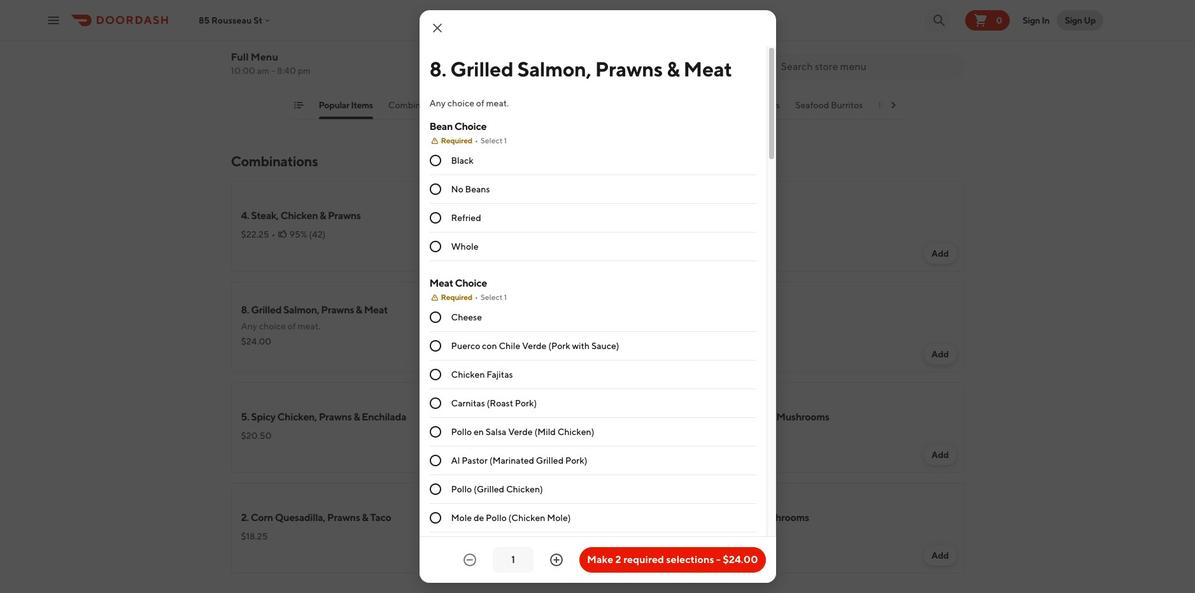Task type: locate. For each thing, give the bounding box(es) containing it.
1 vertical spatial chile
[[499, 341, 521, 351]]

beans right no
[[465, 184, 490, 194]]

seafood left specials
[[712, 100, 745, 110]]

2 required from the top
[[441, 292, 472, 302]]

0 vertical spatial mushrooms
[[777, 411, 830, 423]]

0 horizontal spatial seafood
[[712, 100, 745, 110]]

0 vertical spatial choice
[[448, 98, 475, 108]]

0 vertical spatial select
[[481, 136, 503, 145]]

meat choice group
[[430, 276, 756, 593]]

1 vertical spatial $18.25
[[241, 531, 268, 541]]

0 vertical spatial meat.
[[486, 98, 509, 108]]

beans
[[613, 65, 638, 75], [465, 184, 490, 194]]

verde for (mild
[[508, 427, 533, 437]]

in
[[1042, 15, 1050, 25]]

salmon, for 8. grilled salmon, prawns & meat
[[517, 57, 591, 81]]

& for 8. grilled salmon, prawns & meat
[[667, 57, 680, 81]]

• down the bean choice
[[475, 136, 478, 145]]

1 horizontal spatial cheese
[[345, 65, 374, 75]]

and up (57) on the right of the page
[[687, 65, 702, 75]]

chicken up the 95%
[[281, 210, 318, 222]]

$22.25
[[241, 229, 269, 240]]

1 inside meat choice group
[[504, 292, 507, 302]]

grilled for 8. grilled salmon, prawns & meat any choice of meat. $24.00 add
[[251, 304, 282, 316]]

combinations up steak,
[[231, 153, 318, 169]]

1 vertical spatial nachos
[[461, 100, 491, 110]]

salmon, inside 'dialog'
[[517, 57, 591, 81]]

1 vertical spatial chicken)
[[506, 484, 543, 494]]

0 horizontal spatial sign
[[1023, 15, 1041, 25]]

seafood for seafood burritos
[[796, 100, 830, 110]]

add for 5. spicy chicken, prawns & enchilada
[[560, 450, 577, 460]]

grilled inside 8. grilled salmon, prawns & meat any choice of meat. $24.00 add
[[251, 304, 282, 316]]

beans up '$9.00'
[[613, 65, 638, 75]]

required down meat choice
[[441, 292, 472, 302]]

1 up puerco con chile verde (pork with sauce)
[[504, 292, 507, 302]]

choice
[[448, 98, 475, 108], [259, 321, 286, 331]]

1 required from the top
[[441, 136, 472, 145]]

& for 7. grilled seasonal vegetables & mushrooms
[[748, 512, 755, 524]]

0 horizontal spatial salsa.
[[547, 65, 569, 75]]

cheese left meat
[[292, 65, 321, 75]]

1 vertical spatial 1
[[504, 292, 507, 302]]

add
[[932, 248, 949, 259], [560, 349, 577, 359], [932, 349, 949, 359], [560, 450, 577, 460], [932, 450, 949, 460], [560, 550, 577, 561], [932, 550, 949, 561]]

0 vertical spatial combinations
[[388, 100, 445, 110]]

verde
[[522, 341, 547, 351], [508, 427, 533, 437]]

sign
[[1023, 15, 1041, 25], [1065, 15, 1083, 25]]

chile left relleno
[[708, 210, 732, 222]]

salmon, for 8. grilled salmon, prawns & meat any choice of meat. $24.00 add
[[283, 304, 319, 316]]

0 horizontal spatial salmon,
[[283, 304, 319, 316]]

$22.25 •
[[241, 229, 275, 240]]

1 horizontal spatial choice
[[448, 98, 475, 108]]

1 burritos from the left
[[831, 100, 863, 110]]

nachos up the bean choice
[[461, 100, 491, 110]]

85 rousseau st
[[199, 15, 263, 25]]

& inside 'dialog'
[[667, 57, 680, 81]]

0 vertical spatial $18.25
[[613, 229, 640, 240]]

seafood burritos button
[[796, 99, 863, 119]]

2 burritos from the left
[[879, 100, 911, 110]]

meat right 85%
[[684, 57, 732, 81]]

1 vertical spatial -
[[717, 554, 721, 566]]

2 seafood from the left
[[796, 100, 830, 110]]

• down the 'enchilada,'
[[642, 229, 646, 240]]

1 seafood from the left
[[712, 100, 745, 110]]

add button for 6. quesadilla suiza, prawns & grilled mushrooms
[[924, 445, 957, 465]]

2 select from the top
[[481, 292, 503, 302]]

burritos
[[831, 100, 863, 110], [879, 100, 911, 110]]

chile right con
[[499, 341, 521, 351]]

7.
[[613, 512, 620, 524]]

verde right salsa
[[508, 427, 533, 437]]

0 horizontal spatial meat
[[364, 304, 388, 316]]

seafood inside button
[[796, 100, 830, 110]]

chicken) up '(chicken'
[[506, 484, 543, 494]]

meat
[[684, 57, 732, 81], [430, 277, 453, 289], [364, 304, 388, 316]]

mushrooms
[[777, 411, 830, 423], [756, 512, 809, 524]]

tomato
[[499, 65, 528, 75]]

cheese right meat
[[345, 65, 374, 75]]

close 8. grilled salmon, prawns & meat image
[[430, 20, 445, 36]]

0 vertical spatial choice
[[455, 120, 487, 132]]

1 for meat choice
[[504, 292, 507, 302]]

salmon, inside 8. grilled salmon, prawns & meat any choice of meat. $24.00 add
[[283, 304, 319, 316]]

popular items
[[319, 100, 373, 110]]

& for 5. spicy chicken, prawns & enchilada
[[354, 411, 360, 423]]

1 vertical spatial choice
[[455, 277, 487, 289]]

0 vertical spatial • select 1
[[475, 136, 507, 145]]

puerco
[[451, 341, 480, 351]]

0 horizontal spatial of
[[288, 321, 296, 331]]

verde for (pork
[[522, 341, 547, 351]]

1 vertical spatial 8.
[[241, 304, 249, 316]]

and
[[530, 65, 545, 75], [687, 65, 702, 75]]

1 1 from the top
[[504, 136, 507, 145]]

choice inside 8. grilled salmon, prawns & meat any choice of meat. $24.00 add
[[259, 321, 286, 331]]

1 sign from the left
[[1023, 15, 1041, 25]]

1 vertical spatial beans
[[465, 184, 490, 194]]

• select 1 down nachos button
[[475, 136, 507, 145]]

$18.25 down 1. at the top right of page
[[613, 229, 640, 240]]

sign for sign in
[[1023, 15, 1041, 25]]

2 1 from the top
[[504, 292, 507, 302]]

(roast
[[487, 398, 513, 408]]

of
[[476, 98, 485, 108], [288, 321, 296, 331]]

sign left in
[[1023, 15, 1041, 25]]

pork) up mole)
[[566, 455, 588, 466]]

1 horizontal spatial meat
[[430, 277, 453, 289]]

chicken inside meat choice group
[[451, 369, 485, 380]]

pollo right pollo (grilled chicken) radio
[[451, 484, 472, 494]]

required down the bean choice
[[441, 136, 472, 145]]

0 vertical spatial required
[[441, 136, 472, 145]]

0 horizontal spatial pork)
[[515, 398, 537, 408]]

• right $20.75
[[645, 330, 648, 340]]

salsa. left vegetarian.
[[704, 65, 726, 75]]

1 horizontal spatial sign
[[1065, 15, 1083, 25]]

Black radio
[[430, 155, 441, 166]]

bean
[[430, 120, 453, 132]]

1 down quesadillas button
[[504, 136, 507, 145]]

0 horizontal spatial $18.25
[[241, 531, 268, 541]]

0 horizontal spatial combinations
[[231, 153, 318, 169]]

0 vertical spatial meat
[[684, 57, 732, 81]]

Pollo en Salsa Verde (Mild Chicken) radio
[[430, 426, 441, 438]]

choice up cheese
[[455, 277, 487, 289]]

enchilada,
[[621, 210, 668, 222]]

carnitas
[[451, 398, 485, 408]]

1 vertical spatial chicken
[[451, 369, 485, 380]]

6. quesadilla suiza, prawns & grilled mushrooms
[[613, 411, 830, 423]]

2.
[[241, 512, 249, 524]]

0 horizontal spatial any
[[241, 321, 257, 331]]

chicken up the "carnitas"
[[451, 369, 485, 380]]

add for 6. quesadilla suiza, prawns & grilled mushrooms
[[932, 450, 949, 460]]

cheese up 85%
[[656, 65, 685, 75]]

st
[[254, 15, 263, 25]]

2 horizontal spatial meat
[[684, 57, 732, 81]]

add button for 5. spicy chicken, prawns & enchilada
[[552, 445, 585, 465]]

0 horizontal spatial meat.
[[298, 321, 321, 331]]

1. enchilada, flauta & chile relleno
[[613, 210, 769, 222]]

(57)
[[678, 80, 695, 90]]

1 vertical spatial meat
[[430, 277, 453, 289]]

0 vertical spatial nachos
[[270, 48, 304, 60]]

1 vertical spatial required
[[441, 292, 472, 302]]

and right tomato
[[530, 65, 545, 75]]

6.
[[613, 411, 621, 423]]

combinations up bean
[[388, 100, 445, 110]]

• select 1 inside meat choice group
[[475, 292, 507, 302]]

1 vertical spatial select
[[481, 292, 503, 302]]

no
[[451, 184, 464, 194]]

any
[[430, 98, 446, 108], [241, 321, 257, 331]]

meat left cheese 'option'
[[364, 304, 388, 316]]

any inside 8. grilled salmon, prawns & meat 'dialog'
[[430, 98, 446, 108]]

0 vertical spatial chicken
[[281, 210, 318, 222]]

• for $20.75 •
[[645, 330, 648, 340]]

decrease quantity by 1 image
[[462, 552, 478, 568]]

1 vertical spatial • select 1
[[475, 292, 507, 302]]

prawns inside 8. grilled salmon, prawns & meat any choice of meat. $24.00 add
[[321, 304, 354, 316]]

1 vertical spatial of
[[288, 321, 296, 331]]

$18.25 for $18.25
[[241, 531, 268, 541]]

select up cheese
[[481, 292, 503, 302]]

spicy
[[251, 411, 276, 423]]

0 vertical spatial of
[[476, 98, 485, 108]]

5.
[[241, 411, 249, 423]]

cheese
[[292, 65, 321, 75], [345, 65, 374, 75], [656, 65, 685, 75]]

required inside meat choice group
[[441, 292, 472, 302]]

choice inside 8. grilled salmon, prawns & meat 'dialog'
[[448, 98, 475, 108]]

2 • select 1 from the top
[[475, 292, 507, 302]]

0 vertical spatial pork)
[[515, 398, 537, 408]]

meat inside 8. grilled salmon, prawns & meat any choice of meat. $24.00 add
[[364, 304, 388, 316]]

2 salsa. from the left
[[704, 65, 726, 75]]

0 vertical spatial beans
[[613, 65, 638, 75]]

8. grilled salmon, prawns & meat any choice of meat. $24.00 add
[[241, 304, 577, 359]]

1 horizontal spatial salmon,
[[517, 57, 591, 81]]

grilled for 8. grilled salmon, prawns & meat
[[450, 57, 514, 81]]

prawns inside 'dialog'
[[595, 57, 663, 81]]

1 vertical spatial meat.
[[298, 321, 321, 331]]

combinations
[[388, 100, 445, 110], [231, 153, 318, 169]]

select down nachos button
[[481, 136, 503, 145]]

0 vertical spatial -
[[271, 66, 275, 76]]

0 horizontal spatial -
[[271, 66, 275, 76]]

No Beans radio
[[430, 183, 441, 195]]

• inside meat choice group
[[475, 292, 478, 302]]

1 horizontal spatial beans
[[613, 65, 638, 75]]

0 horizontal spatial beans
[[465, 184, 490, 194]]

meat up cheese 'option'
[[430, 277, 453, 289]]

choice
[[455, 120, 487, 132], [455, 277, 487, 289]]

$24.00 inside 8. grilled salmon, prawns & meat any choice of meat. $24.00 add
[[241, 336, 272, 347]]

vegetables
[[696, 512, 746, 524]]

$18.25 •
[[613, 229, 646, 240]]

- inside full menu 10:00 am - 8:40 pm
[[271, 66, 275, 76]]

selections
[[666, 554, 715, 566]]

0 vertical spatial 1
[[504, 136, 507, 145]]

required inside bean choice group
[[441, 136, 472, 145]]

1 horizontal spatial and
[[687, 65, 702, 75]]

pollo
[[451, 427, 472, 437], [451, 484, 472, 494], [486, 513, 507, 523]]

$18.25 down corn
[[241, 531, 268, 541]]

1 vertical spatial combinations
[[231, 153, 318, 169]]

- right selections
[[717, 554, 721, 566]]

seafood burritos
[[796, 100, 863, 110]]

0 horizontal spatial cheese
[[292, 65, 321, 75]]

& inside 8. grilled salmon, prawns & meat any choice of meat. $24.00 add
[[356, 304, 362, 316]]

1 horizontal spatial chicken
[[451, 369, 485, 380]]

1 horizontal spatial salsa.
[[704, 65, 726, 75]]

2 sign from the left
[[1065, 15, 1083, 25]]

1 horizontal spatial $24.00
[[723, 554, 758, 566]]

8. inside 'dialog'
[[430, 57, 447, 81]]

0
[[997, 15, 1003, 25]]

select inside meat choice group
[[481, 292, 503, 302]]

0 horizontal spatial chicken
[[281, 210, 318, 222]]

&
[[667, 57, 680, 81], [320, 210, 326, 222], [700, 210, 707, 222], [356, 304, 362, 316], [354, 411, 360, 423], [736, 411, 743, 423], [362, 512, 368, 524], [748, 512, 755, 524]]

al pastor (marinated grilled pork)
[[451, 455, 588, 466]]

seafood inside button
[[712, 100, 745, 110]]

1 horizontal spatial nachos
[[461, 100, 491, 110]]

super
[[241, 48, 268, 60]]

1 horizontal spatial seafood
[[796, 100, 830, 110]]

lettuce
[[468, 65, 497, 75]]

black
[[451, 155, 474, 166]]

8. for 8. grilled salmon, prawns & meat any choice of meat. $24.00 add
[[241, 304, 249, 316]]

0 vertical spatial pollo
[[451, 427, 472, 437]]

0 vertical spatial 8.
[[430, 57, 447, 81]]

chile
[[708, 210, 732, 222], [499, 341, 521, 351]]

0 horizontal spatial 8.
[[241, 304, 249, 316]]

whole
[[451, 241, 479, 252]]

Cheese radio
[[430, 311, 441, 323]]

1 horizontal spatial meat.
[[486, 98, 509, 108]]

2 and from the left
[[687, 65, 702, 75]]

1 horizontal spatial chicken)
[[558, 427, 595, 437]]

0 vertical spatial chile
[[708, 210, 732, 222]]

1 cheese from the left
[[292, 65, 321, 75]]

1 vertical spatial pollo
[[451, 484, 472, 494]]

nachos up the 8:40
[[270, 48, 304, 60]]

1 horizontal spatial $18.25
[[613, 229, 640, 240]]

select
[[481, 136, 503, 145], [481, 292, 503, 302]]

required for meat
[[441, 292, 472, 302]]

large bag tortilla chips image
[[502, 0, 593, 15]]

chicken
[[281, 210, 318, 222], [451, 369, 485, 380]]

1 horizontal spatial -
[[717, 554, 721, 566]]

0 vertical spatial salmon,
[[517, 57, 591, 81]]

1 horizontal spatial 8.
[[430, 57, 447, 81]]

• select 1 up cheese
[[475, 292, 507, 302]]

2 horizontal spatial cheese
[[656, 65, 685, 75]]

1 horizontal spatial chile
[[708, 210, 732, 222]]

1 • select 1 from the top
[[475, 136, 507, 145]]

8. inside 8. grilled salmon, prawns & meat any choice of meat. $24.00 add
[[241, 304, 249, 316]]

sign left up
[[1065, 15, 1083, 25]]

combinations button
[[388, 99, 445, 119]]

0 horizontal spatial $24.00
[[241, 336, 272, 347]]

- right am
[[271, 66, 275, 76]]

- inside make 2 required selections - $24.00 button
[[717, 554, 721, 566]]

0 horizontal spatial choice
[[259, 321, 286, 331]]

full
[[231, 51, 249, 63]]

beans
[[266, 65, 291, 75]]

1 inside bean choice group
[[504, 136, 507, 145]]

meat.
[[486, 98, 509, 108], [298, 321, 321, 331]]

0 vertical spatial any
[[430, 98, 446, 108]]

scroll menu navigation right image
[[888, 100, 898, 110]]

chicken) right "(mild"
[[558, 427, 595, 437]]

menu
[[251, 51, 278, 63]]

Refried radio
[[430, 212, 441, 224]]

sauce)
[[592, 341, 620, 351]]

1 salsa. from the left
[[547, 65, 569, 75]]

0 horizontal spatial chile
[[499, 341, 521, 351]]

• up cheese
[[475, 292, 478, 302]]

pollo right de
[[486, 513, 507, 523]]

• for $18.25 •
[[642, 229, 646, 240]]

chile inside meat choice group
[[499, 341, 521, 351]]

• select 1 inside bean choice group
[[475, 136, 507, 145]]

1 horizontal spatial pork)
[[566, 455, 588, 466]]

salsa. right tomato
[[547, 65, 569, 75]]

1 horizontal spatial any
[[430, 98, 446, 108]]

1 horizontal spatial of
[[476, 98, 485, 108]]

add button
[[924, 243, 957, 264], [552, 344, 585, 364], [924, 344, 957, 364], [552, 445, 585, 465], [924, 445, 957, 465], [552, 545, 585, 566], [924, 545, 957, 566]]

verde left "(pork"
[[522, 341, 547, 351]]

pork)
[[515, 398, 537, 408], [566, 455, 588, 466]]

0 horizontal spatial chicken)
[[506, 484, 543, 494]]

pork) right (roast at left bottom
[[515, 398, 537, 408]]

con
[[482, 341, 497, 351]]

select inside bean choice group
[[481, 136, 503, 145]]

seafood right specials
[[796, 100, 830, 110]]

-
[[271, 66, 275, 76], [717, 554, 721, 566]]

• right $22.25
[[272, 229, 275, 240]]

0 vertical spatial $24.00
[[241, 336, 272, 347]]

0 horizontal spatial nachos
[[270, 48, 304, 60]]

pollo left en on the bottom left of the page
[[451, 427, 472, 437]]

choice down nachos button
[[455, 120, 487, 132]]

1 vertical spatial salmon,
[[283, 304, 319, 316]]

1 select from the top
[[481, 136, 503, 145]]

mole de pollo (chicken mole)
[[451, 513, 571, 523]]

90%
[[660, 229, 679, 240]]

1 vertical spatial choice
[[259, 321, 286, 331]]

1 vertical spatial verde
[[508, 427, 533, 437]]

1 horizontal spatial burritos
[[879, 100, 911, 110]]

2 vertical spatial meat
[[364, 304, 388, 316]]

super nachos chips beans cheese meat cheese guacamole sour cream lettuce tomato and salsa.
[[241, 48, 569, 75]]

1 and from the left
[[530, 65, 545, 75]]

0 vertical spatial verde
[[522, 341, 547, 351]]

90% (31)
[[660, 229, 695, 240]]

seafood
[[712, 100, 745, 110], [796, 100, 830, 110]]

0 horizontal spatial burritos
[[831, 100, 863, 110]]

1 vertical spatial any
[[241, 321, 257, 331]]

2 vertical spatial pollo
[[486, 513, 507, 523]]

0 horizontal spatial and
[[530, 65, 545, 75]]

1 vertical spatial $24.00
[[723, 554, 758, 566]]



Task type: describe. For each thing, give the bounding box(es) containing it.
add button for 2. corn quesadilla, prawns & taco
[[552, 545, 585, 566]]

& for 2. corn quesadilla, prawns & taco
[[362, 512, 368, 524]]

(pork
[[549, 341, 571, 351]]

rice
[[640, 65, 655, 75]]

- for selections
[[717, 554, 721, 566]]

5. spicy chicken, prawns & enchilada
[[241, 411, 406, 423]]

puerco con chile verde (pork with sauce)
[[451, 341, 620, 351]]

(42)
[[309, 229, 326, 240]]

add for 1. enchilada, flauta & chile relleno
[[932, 248, 949, 259]]

pollo for pollo en salsa verde (mild chicken)
[[451, 427, 472, 437]]

enchilada
[[362, 411, 406, 423]]

2. corn quesadilla, prawns & taco
[[241, 512, 391, 524]]

make 2 required selections - $24.00
[[587, 554, 758, 566]]

make 2 required selections - $24.00 button
[[580, 547, 766, 573]]

0 button
[[966, 10, 1011, 30]]

add button for 1. enchilada, flauta & chile relleno
[[924, 243, 957, 264]]

burritos inside seafood burritos button
[[831, 100, 863, 110]]

open menu image
[[46, 12, 61, 28]]

meat for 8. grilled salmon, prawns & meat any choice of meat. $24.00 add
[[364, 304, 388, 316]]

beans rice cheese and salsa. vegetarian.
[[613, 65, 772, 75]]

(grilled
[[474, 484, 505, 494]]

94%
[[662, 330, 680, 340]]

sign in
[[1023, 15, 1050, 25]]

meat inside group
[[430, 277, 453, 289]]

1 vertical spatial mushrooms
[[756, 512, 809, 524]]

quesadilla
[[623, 411, 671, 423]]

mole
[[451, 513, 472, 523]]

Chicken Fajitas radio
[[430, 369, 441, 380]]

95%
[[289, 229, 307, 240]]

8. grilled salmon, prawns & meat dialog
[[419, 10, 776, 593]]

popular
[[319, 100, 350, 110]]

cheese
[[451, 312, 482, 322]]

select for bean choice
[[481, 136, 503, 145]]

Puerco con Chile Verde (Pork with Sauce) radio
[[430, 340, 441, 352]]

seafood for seafood specials
[[712, 100, 745, 110]]

of inside 8. grilled salmon, prawns & meat any choice of meat. $24.00 add
[[288, 321, 296, 331]]

Carnitas (Roast Pork) radio
[[430, 397, 441, 409]]

1 for bean choice
[[504, 136, 507, 145]]

8:40
[[277, 66, 296, 76]]

(chicken
[[509, 513, 546, 523]]

beans inside bean choice group
[[465, 184, 490, 194]]

sign for sign up
[[1065, 15, 1083, 25]]

$9.00
[[613, 80, 639, 90]]

al
[[451, 455, 460, 466]]

steak,
[[251, 210, 279, 222]]

vegetarian.
[[727, 65, 772, 75]]

Item Search search field
[[781, 60, 955, 74]]

$24.00 inside make 2 required selections - $24.00 button
[[723, 554, 758, 566]]

mole)
[[547, 513, 571, 523]]

with
[[572, 341, 590, 351]]

prawns for 8. grilled salmon, prawns & meat any choice of meat. $24.00 add
[[321, 304, 354, 316]]

of inside 8. grilled salmon, prawns & meat 'dialog'
[[476, 98, 485, 108]]

85%
[[659, 80, 677, 90]]

pm
[[298, 66, 311, 76]]

de
[[474, 513, 484, 523]]

1 horizontal spatial combinations
[[388, 100, 445, 110]]

add for 2. corn quesadilla, prawns & taco
[[560, 550, 577, 561]]

prawns for 6. quesadilla suiza, prawns & grilled mushrooms
[[701, 411, 734, 423]]

bean choice group
[[430, 120, 756, 261]]

sour
[[422, 65, 440, 75]]

and inside super nachos chips beans cheese meat cheese guacamole sour cream lettuce tomato and salsa.
[[530, 65, 545, 75]]

2 cheese from the left
[[345, 65, 374, 75]]

meat. inside 8. grilled salmon, prawns & meat any choice of meat. $24.00 add
[[298, 321, 321, 331]]

en
[[474, 427, 484, 437]]

quesadilla,
[[275, 512, 325, 524]]

85% (57)
[[659, 80, 695, 90]]

95% (42)
[[289, 229, 326, 240]]

Al Pastor (Marinated Grilled Pork) radio
[[430, 455, 441, 466]]

• select 1 for bean choice
[[475, 136, 507, 145]]

$20.50
[[241, 431, 272, 441]]

4.
[[241, 210, 249, 222]]

pollo en salsa verde (mild chicken)
[[451, 427, 595, 437]]

guacamole
[[376, 65, 420, 75]]

corn
[[251, 512, 273, 524]]

carnitas (roast pork)
[[451, 398, 537, 408]]

prawns for 5. spicy chicken, prawns & enchilada
[[319, 411, 352, 423]]

salsa. inside super nachos chips beans cheese meat cheese guacamole sour cream lettuce tomato and salsa.
[[547, 65, 569, 75]]

sign up link
[[1058, 10, 1104, 30]]

2
[[616, 554, 622, 566]]

3 cheese from the left
[[656, 65, 685, 75]]

relleno
[[734, 210, 769, 222]]

nachos inside super nachos chips beans cheese meat cheese guacamole sour cream lettuce tomato and salsa.
[[270, 48, 304, 60]]

required for bean
[[441, 136, 472, 145]]

prawns for 2. corn quesadilla, prawns & taco
[[327, 512, 360, 524]]

meat. inside 8. grilled salmon, prawns & meat 'dialog'
[[486, 98, 509, 108]]

specials
[[747, 100, 780, 110]]

rousseau
[[212, 15, 252, 25]]

• inside bean choice group
[[475, 136, 478, 145]]

• select 1 for meat choice
[[475, 292, 507, 302]]

& for 6. quesadilla suiza, prawns & grilled mushrooms
[[736, 411, 743, 423]]

seafood specials
[[712, 100, 780, 110]]

$18.25 for $18.25 •
[[613, 229, 640, 240]]

sign in link
[[1016, 7, 1058, 33]]

quesadillas
[[507, 100, 554, 110]]

0 vertical spatial chicken)
[[558, 427, 595, 437]]

Pollo (Grilled Chicken) radio
[[430, 483, 441, 495]]

prawns for 8. grilled salmon, prawns & meat
[[595, 57, 663, 81]]

choice for meat choice
[[455, 277, 487, 289]]

up
[[1084, 15, 1096, 25]]

add inside 8. grilled salmon, prawns & meat any choice of meat. $24.00 add
[[560, 349, 577, 359]]

select for meat choice
[[481, 292, 503, 302]]

quesadillas button
[[507, 99, 554, 119]]

8. grilled salmon, prawns & meat
[[430, 57, 732, 81]]

(mild
[[535, 427, 556, 437]]

Whole radio
[[430, 241, 441, 252]]

full menu 10:00 am - 8:40 pm
[[231, 51, 311, 76]]

no beans
[[451, 184, 490, 194]]

Current quantity is 1 number field
[[501, 553, 526, 567]]

required
[[624, 554, 664, 566]]

• for $22.25 •
[[272, 229, 275, 240]]

add button for 7. grilled seasonal vegetables & mushrooms
[[924, 545, 957, 566]]

am
[[257, 66, 270, 76]]

grilled for 7. grilled seasonal vegetables & mushrooms
[[622, 512, 652, 524]]

increase quantity by 1 image
[[549, 552, 564, 568]]

10:00
[[231, 66, 255, 76]]

8. for 8. grilled salmon, prawns & meat
[[430, 57, 447, 81]]

meat choice
[[430, 277, 487, 289]]

Mole de Pollo (Chicken Mole) radio
[[430, 512, 441, 524]]

94% (18)
[[662, 330, 697, 340]]

refried
[[451, 213, 481, 223]]

$20.75 •
[[613, 330, 648, 340]]

$20.75
[[613, 330, 642, 340]]

nachos button
[[461, 99, 491, 119]]

meat for 8. grilled salmon, prawns & meat
[[684, 57, 732, 81]]

1 vertical spatial pork)
[[566, 455, 588, 466]]

- for am
[[271, 66, 275, 76]]

bean choice
[[430, 120, 487, 132]]

add for 7. grilled seasonal vegetables & mushrooms
[[932, 550, 949, 561]]

burritos button
[[879, 99, 911, 119]]

fajitas
[[487, 369, 513, 380]]

choice for bean choice
[[455, 120, 487, 132]]

meat
[[323, 65, 344, 75]]

sign up
[[1065, 15, 1096, 25]]

make
[[587, 554, 614, 566]]

flauta
[[670, 210, 698, 222]]

pollo for pollo (grilled chicken)
[[451, 484, 472, 494]]

& for 8. grilled salmon, prawns & meat any choice of meat. $24.00 add
[[356, 304, 362, 316]]

grilled inside meat choice group
[[536, 455, 564, 466]]

salsa
[[486, 427, 507, 437]]

suiza,
[[673, 411, 700, 423]]

any inside 8. grilled salmon, prawns & meat any choice of meat. $24.00 add
[[241, 321, 257, 331]]

taco
[[370, 512, 391, 524]]

(marinated
[[490, 455, 534, 466]]

1.
[[613, 210, 619, 222]]

cream
[[441, 65, 467, 75]]

pastor
[[462, 455, 488, 466]]



Task type: vqa. For each thing, say whether or not it's contained in the screenshot.
the bottom $18.25
yes



